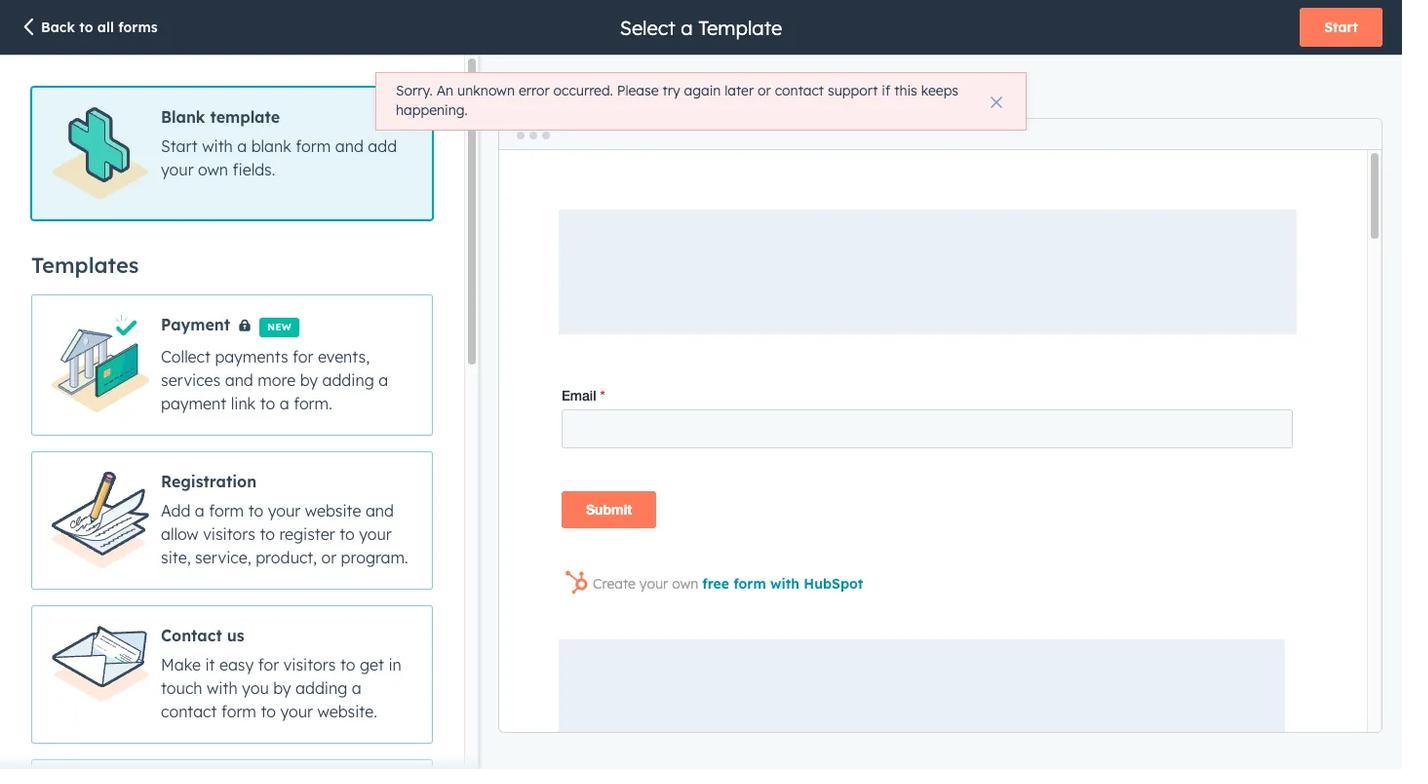 Task type: locate. For each thing, give the bounding box(es) containing it.
and up link
[[225, 370, 253, 390]]

events,
[[318, 347, 370, 366]]

by
[[300, 370, 318, 390], [273, 678, 291, 698]]

contact left support
[[775, 82, 824, 100]]

contact inside the contact us make it easy for visitors to get in touch with you by adding a contact form to your website.
[[161, 702, 217, 721]]

support
[[828, 82, 878, 100]]

occurred.
[[554, 82, 613, 100]]

adding inside the contact us make it easy for visitors to get in touch with you by adding a contact form to your website.
[[296, 678, 347, 698]]

1 vertical spatial adding
[[296, 678, 347, 698]]

services
[[161, 370, 221, 390]]

own
[[198, 160, 228, 179]]

or down register
[[321, 548, 337, 567]]

0 vertical spatial by
[[300, 370, 318, 390]]

with
[[202, 137, 233, 156], [207, 678, 238, 698]]

0 vertical spatial visitors
[[203, 524, 255, 544]]

contact down touch
[[161, 702, 217, 721]]

blank template start with a blank form and add your own fields.
[[161, 107, 397, 179]]

error
[[519, 82, 550, 100]]

form
[[296, 137, 331, 156], [209, 501, 244, 520], [221, 702, 256, 721]]

payments
[[215, 347, 288, 366]]

0 horizontal spatial start
[[161, 137, 198, 156]]

happening.
[[396, 101, 468, 119]]

1 horizontal spatial start
[[1325, 19, 1359, 36]]

and for blank template
[[335, 137, 364, 156]]

1 vertical spatial or
[[321, 548, 337, 567]]

to right link
[[260, 394, 275, 413]]

contact
[[161, 626, 222, 645]]

visitors
[[203, 524, 255, 544], [283, 655, 336, 675]]

or inside sorry. an unknown error occurred. please try again later or contact support if this keeps happening.
[[758, 82, 771, 100]]

and inside the blank template start with a blank form and add your own fields.
[[335, 137, 364, 156]]

your up program.
[[359, 524, 392, 544]]

your inside the blank template start with a blank form and add your own fields.
[[161, 160, 194, 179]]

with inside the blank template start with a blank form and add your own fields.
[[202, 137, 233, 156]]

link
[[231, 394, 256, 413]]

0 vertical spatial or
[[758, 82, 771, 100]]

0 vertical spatial and
[[335, 137, 364, 156]]

0 vertical spatial for
[[293, 347, 314, 366]]

0 horizontal spatial or
[[321, 548, 337, 567]]

2 horizontal spatial and
[[366, 501, 394, 520]]

1 vertical spatial visitors
[[283, 655, 336, 675]]

blank
[[161, 107, 205, 127]]

1 horizontal spatial contact
[[775, 82, 824, 100]]

and
[[335, 137, 364, 156], [225, 370, 253, 390], [366, 501, 394, 520]]

if
[[882, 82, 891, 100]]

adding
[[322, 370, 374, 390], [296, 678, 347, 698]]

0 vertical spatial with
[[202, 137, 233, 156]]

your up register
[[268, 501, 301, 520]]

0 horizontal spatial for
[[258, 655, 279, 675]]

page section element
[[0, 0, 1402, 55]]

back to all forms
[[41, 19, 158, 36]]

by up form.
[[300, 370, 318, 390]]

by inside the contact us make it easy for visitors to get in touch with you by adding a contact form to your website.
[[273, 678, 291, 698]]

and inside registration add a form to your website and allow visitors to register to your site, service, product, or program.
[[366, 501, 394, 520]]

form right blank
[[296, 137, 331, 156]]

1 vertical spatial start
[[161, 137, 198, 156]]

with up own
[[202, 137, 233, 156]]

0 vertical spatial adding
[[322, 370, 374, 390]]

0 horizontal spatial by
[[273, 678, 291, 698]]

1 horizontal spatial by
[[300, 370, 318, 390]]

1 vertical spatial by
[[273, 678, 291, 698]]

to
[[79, 19, 93, 36], [260, 394, 275, 413], [248, 501, 264, 520], [260, 524, 275, 544], [340, 524, 355, 544], [340, 655, 355, 675], [261, 702, 276, 721]]

2 vertical spatial and
[[366, 501, 394, 520]]

or
[[758, 82, 771, 100], [321, 548, 337, 567]]

visitors up website.
[[283, 655, 336, 675]]

and right website
[[366, 501, 394, 520]]

adding down events,
[[322, 370, 374, 390]]

1 horizontal spatial and
[[335, 137, 364, 156]]

1 vertical spatial form
[[209, 501, 244, 520]]

visitors up service,
[[203, 524, 255, 544]]

preview
[[498, 75, 582, 102]]

0 horizontal spatial contact
[[161, 702, 217, 721]]

for
[[293, 347, 314, 366], [258, 655, 279, 675]]

0 vertical spatial start
[[1325, 19, 1359, 36]]

your
[[161, 160, 194, 179], [268, 501, 301, 520], [359, 524, 392, 544], [280, 702, 313, 721]]

sorry. an unknown error occurred. please try again later or contact support if this keeps happening. alert
[[375, 72, 1027, 131]]

payment
[[161, 394, 226, 413]]

start button
[[1300, 8, 1383, 47]]

or right "later"
[[758, 82, 771, 100]]

1 vertical spatial with
[[207, 678, 238, 698]]

0 horizontal spatial visitors
[[203, 524, 255, 544]]

product,
[[256, 548, 317, 567]]

a inside registration add a form to your website and allow visitors to register to your site, service, product, or program.
[[195, 501, 205, 520]]

to left all
[[79, 19, 93, 36]]

new
[[267, 321, 291, 333]]

with down it
[[207, 678, 238, 698]]

a inside the blank template start with a blank form and add your own fields.
[[237, 137, 247, 156]]

a
[[681, 15, 693, 39], [237, 137, 247, 156], [379, 370, 388, 390], [280, 394, 289, 413], [195, 501, 205, 520], [352, 678, 362, 698]]

us
[[227, 626, 244, 645]]

or inside registration add a form to your website and allow visitors to register to your site, service, product, or program.
[[321, 548, 337, 567]]

forms
[[118, 19, 158, 36]]

1 vertical spatial and
[[225, 370, 253, 390]]

templates
[[31, 251, 139, 279]]

more
[[258, 370, 296, 390]]

None checkbox
[[31, 87, 433, 220], [31, 451, 433, 590], [31, 605, 433, 744], [31, 87, 433, 220], [31, 451, 433, 590], [31, 605, 433, 744]]

form down you
[[221, 702, 256, 721]]

unknown
[[457, 82, 515, 100]]

your left own
[[161, 160, 194, 179]]

payment
[[161, 315, 230, 334]]

collect
[[161, 347, 211, 366]]

by right you
[[273, 678, 291, 698]]

your left website.
[[280, 702, 313, 721]]

form down registration
[[209, 501, 244, 520]]

for up you
[[258, 655, 279, 675]]

for up more
[[293, 347, 314, 366]]

website
[[305, 501, 361, 520]]

website.
[[317, 702, 377, 721]]

2 vertical spatial form
[[221, 702, 256, 721]]

None checkbox
[[31, 294, 433, 436]]

0 vertical spatial form
[[296, 137, 331, 156]]

template
[[210, 107, 280, 127]]

to inside "page section" element
[[79, 19, 93, 36]]

1 horizontal spatial visitors
[[283, 655, 336, 675]]

1 vertical spatial contact
[[161, 702, 217, 721]]

all
[[97, 19, 114, 36]]

0 horizontal spatial and
[[225, 370, 253, 390]]

you
[[242, 678, 269, 698]]

and left add
[[335, 137, 364, 156]]

contact
[[775, 82, 824, 100], [161, 702, 217, 721]]

adding up website.
[[296, 678, 347, 698]]

start
[[1325, 19, 1359, 36], [161, 137, 198, 156]]

select a template
[[620, 15, 782, 39]]

1 vertical spatial for
[[258, 655, 279, 675]]

0 vertical spatial contact
[[775, 82, 824, 100]]

1 horizontal spatial for
[[293, 347, 314, 366]]

with inside the contact us make it easy for visitors to get in touch with you by adding a contact form to your website.
[[207, 678, 238, 698]]

1 horizontal spatial or
[[758, 82, 771, 100]]



Task type: vqa. For each thing, say whether or not it's contained in the screenshot.
customer service 'button'
no



Task type: describe. For each thing, give the bounding box(es) containing it.
keeps
[[921, 82, 959, 100]]

fields.
[[233, 160, 275, 179]]

to down you
[[261, 702, 276, 721]]

select
[[620, 15, 675, 39]]

form.
[[294, 394, 332, 413]]

add
[[368, 137, 397, 156]]

and for registration
[[366, 501, 394, 520]]

registration
[[161, 472, 257, 491]]

collect payments for events, services and more by adding a payment link to a form.
[[161, 347, 388, 413]]

none checkbox containing payment
[[31, 294, 433, 436]]

again
[[684, 82, 721, 100]]

to inside collect payments for events, services and more by adding a payment link to a form.
[[260, 394, 275, 413]]

template
[[698, 15, 782, 39]]

for inside collect payments for events, services and more by adding a payment link to a form.
[[293, 347, 314, 366]]

back to all forms link
[[20, 17, 158, 39]]

start inside the blank template start with a blank form and add your own fields.
[[161, 137, 198, 156]]

to left get
[[340, 655, 355, 675]]

site,
[[161, 548, 191, 567]]

your inside the contact us make it easy for visitors to get in touch with you by adding a contact form to your website.
[[280, 702, 313, 721]]

this
[[895, 82, 918, 100]]

form inside the contact us make it easy for visitors to get in touch with you by adding a contact form to your website.
[[221, 702, 256, 721]]

it
[[205, 655, 215, 675]]

for inside the contact us make it easy for visitors to get in touch with you by adding a contact form to your website.
[[258, 655, 279, 675]]

try
[[663, 82, 680, 100]]

back
[[41, 19, 75, 36]]

contact us make it easy for visitors to get in touch with you by adding a contact form to your website.
[[161, 626, 402, 721]]

to down registration
[[248, 501, 264, 520]]

adding inside collect payments for events, services and more by adding a payment link to a form.
[[322, 370, 374, 390]]

please
[[617, 82, 659, 100]]

and inside collect payments for events, services and more by adding a payment link to a form.
[[225, 370, 253, 390]]

a inside the contact us make it easy for visitors to get in touch with you by adding a contact form to your website.
[[352, 678, 362, 698]]

close image
[[991, 97, 1003, 108]]

in
[[389, 655, 402, 675]]

visitors inside the contact us make it easy for visitors to get in touch with you by adding a contact form to your website.
[[283, 655, 336, 675]]

form inside registration add a form to your website and allow visitors to register to your site, service, product, or program.
[[209, 501, 244, 520]]

allow
[[161, 524, 199, 544]]

by inside collect payments for events, services and more by adding a payment link to a form.
[[300, 370, 318, 390]]

later
[[725, 82, 754, 100]]

sorry.
[[396, 82, 433, 100]]

start inside "start" button
[[1325, 19, 1359, 36]]

blank
[[251, 137, 291, 156]]

an
[[437, 82, 454, 100]]

contact inside sorry. an unknown error occurred. please try again later or contact support if this keeps happening.
[[775, 82, 824, 100]]

register
[[279, 524, 335, 544]]

form inside the blank template start with a blank form and add your own fields.
[[296, 137, 331, 156]]

touch
[[161, 678, 202, 698]]

registration add a form to your website and allow visitors to register to your site, service, product, or program.
[[161, 472, 408, 567]]

easy
[[219, 655, 254, 675]]

service,
[[195, 548, 251, 567]]

make
[[161, 655, 201, 675]]

program.
[[341, 548, 408, 567]]

sorry. an unknown error occurred. please try again later or contact support if this keeps happening.
[[396, 82, 959, 119]]

visitors inside registration add a form to your website and allow visitors to register to your site, service, product, or program.
[[203, 524, 255, 544]]

to down website
[[340, 524, 355, 544]]

to up 'product,'
[[260, 524, 275, 544]]

get
[[360, 655, 384, 675]]

add
[[161, 501, 190, 520]]



